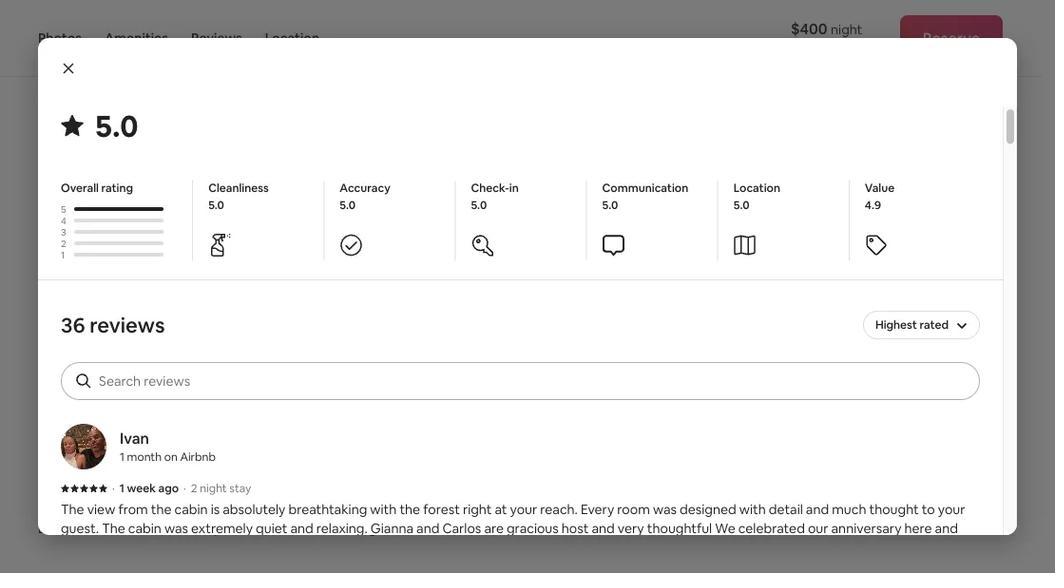 Task type: describe. For each thing, give the bounding box(es) containing it.
show more button
[[38, 385, 118, 404]]

guest. for the view from the cabin is absolutely breathtaking with the forest right at your reach. every room was designed with detail and much thought to your guest. the cabin was extremely quiet and relaxing. gianna and carlos are gracious host and very thoughtful   we celebrated our anniversary here and have beautiful memories. we are looking forward to booking again!
[[61, 520, 99, 537]]

relaxing. for the view from the cabin is absolutely breathtaking with the forest right at your reach. every room was designed with detail and much thought to your guest. the cabin was extremely quiet and relaxing. gianna and carlos are gracious host and very thoughtful   we celebrated our anniversary here and have beautiful memories. we are looking forward to booking again!
[[316, 520, 368, 537]]

very for the view from the cabin is absolutely breathtaking with the forest right at your reach. every room was designed with detail and much thought to your guest. the cabin was extremely quiet and relaxing. gianna and carlos are gracious host and very thoughtful   we celebrated our anniversary here and have beautiful memories. we are looking forward to booking again!
[[618, 520, 644, 537]]

ivan 1 month on airbnb inside list
[[97, 249, 193, 285]]

ivan inside list
[[97, 249, 126, 269]]

alice image
[[38, 442, 84, 488]]

· 1 week ago · 2 night stay
[[112, 481, 251, 496]]

1 up the "1 week ago"
[[97, 270, 102, 285]]

2 down 4
[[61, 237, 66, 249]]

accuracy 5.0
[[340, 181, 390, 212]]

hosts
[[253, 519, 289, 537]]

our for the view from the cabin is absolutely breathtaking with the forest right at your reach. every room was designed with detail and much thought to your guest. the cabin was extremely quiet and relaxing. gianna and carlos are gracious host and very thoughtful   we celebrated our anniversary here and have beautiful memories. we are looking forward to booking again! show more
[[744, 341, 764, 358]]

5.0 dialog
[[38, 38, 1017, 573]]

highest rated button
[[863, 309, 980, 341]]

1 horizontal spatial 36
[[116, 27, 145, 59]]

week inside 5.0 dialog
[[127, 481, 156, 496]]

anniversary for the view from the cabin is absolutely breathtaking with the forest right at your reach. every room was designed with detail and much thought to your guest. the cabin was extremely quiet and relaxing. gianna and carlos are gracious host and very thoughtful   we celebrated our anniversary here and have beautiful memories. we are looking forward to booking again! show more
[[767, 341, 838, 358]]

quiet for the view from the cabin is absolutely breathtaking with the forest right at your reach. every room was designed with detail and much thought to your guest. the cabin was extremely quiet and relaxing. gianna and carlos are gracious host and very thoughtful   we celebrated our anniversary here and have beautiful memories. we are looking forward to booking again! show more
[[192, 341, 224, 358]]

airbnb inside list
[[157, 270, 193, 285]]

forest for the view from the cabin is absolutely breathtaking with the forest right at your reach. every room was designed with detail and much thought to your guest. the cabin was extremely quiet and relaxing. gianna and carlos are gracious host and very thoughtful   we celebrated our anniversary here and have beautiful memories. we are looking forward to booking again! show more
[[400, 322, 437, 339]]

ago for ivan
[[158, 481, 179, 496]]

5.0 · 36 reviews
[[65, 27, 239, 59]]

overall rating
[[61, 181, 133, 195]]

host for the view from the cabin is absolutely breathtaking with the forest right at your reach. every room was designed with detail and much thought to your guest. the cabin was extremely quiet and relaxing. gianna and carlos are gracious host and very thoughtful   we celebrated our anniversary here and have beautiful memories. we are looking forward to booking again!
[[562, 520, 589, 537]]

4
[[61, 214, 66, 227]]

celebrated for the view from the cabin is absolutely breathtaking with the forest right at your reach. every room was designed with detail and much thought to your guest. the cabin was extremely quiet and relaxing. gianna and carlos are gracious host and very thoughtful   we celebrated our anniversary here and have beautiful memories. we are looking forward to booking again! show more
[[674, 341, 741, 358]]

5.0 inside cleanliness 5.0
[[208, 198, 224, 212]]

much for the view from the cabin is absolutely breathtaking with the forest right at your reach. every room was designed with detail and much thought to your guest. the cabin was extremely quiet and relaxing. gianna and carlos are gracious host and very thoughtful   we celebrated our anniversary here and have beautiful memories. we are looking forward to booking again! show more
[[809, 322, 843, 339]]

beautiful for the view from the cabin is absolutely breathtaking with the forest right at your reach. every room was designed with detail and much thought to your guest. the cabin was extremely quiet and relaxing. gianna and carlos are gracious host and very thoughtful   we celebrated our anniversary here and have beautiful memories. we are looking forward to booking again! show more
[[929, 341, 983, 358]]

alice image
[[38, 442, 84, 488]]

reserve button
[[900, 15, 1003, 61]]

the view from the cabin is absolutely breathtaking with the forest right at your reach. every room was designed with detail and much thought to your guest. the cabin was extremely quiet and relaxing. gianna and carlos are gracious host and very thoughtful   we celebrated our anniversary here and have beautiful memories. we are looking forward to booking again! show more
[[38, 322, 983, 404]]

every for the view from the cabin is absolutely breathtaking with the forest right at your reach. every room was designed with detail and much thought to your guest. the cabin was extremely quiet and relaxing. gianna and carlos are gracious host and very thoughtful   we celebrated our anniversary here and have beautiful memories. we are looking forward to booking again!
[[581, 501, 614, 518]]

breathtaking for the view from the cabin is absolutely breathtaking with the forest right at your reach. every room was designed with detail and much thought to your guest. the cabin was extremely quiet and relaxing. gianna and carlos are gracious host and very thoughtful   we celebrated our anniversary here and have beautiful memories. we are looking forward to booking again!
[[288, 501, 367, 518]]

night inside $400 night
[[831, 20, 862, 38]]

ivan image
[[61, 424, 106, 470]]

36 inside 5.0 dialog
[[61, 311, 85, 338]]

cleanliness 5.0
[[208, 181, 269, 212]]

beautiful
[[38, 519, 92, 537]]

1 up weeks
[[120, 481, 124, 496]]

host for the view from the cabin is absolutely breathtaking with the forest right at your reach. every room was designed with detail and much thought to your guest. the cabin was extremely quiet and relaxing. gianna and carlos are gracious host and very thoughtful   we celebrated our anniversary here and have beautiful memories. we are looking forward to booking again! show more
[[498, 341, 525, 358]]

extremely for the view from the cabin is absolutely breathtaking with the forest right at your reach. every room was designed with detail and much thought to your guest. the cabin was extremely quiet and relaxing. gianna and carlos are gracious host and very thoughtful   we celebrated our anniversary here and have beautiful memories. we are looking forward to booking again!
[[191, 520, 253, 537]]

value 4.9
[[865, 181, 895, 212]]

cabin down · 2 weeks ago · 2 night stay
[[128, 520, 161, 537]]

reviews
[[191, 29, 242, 47]]

at for the view from the cabin is absolutely breathtaking with the forest right at your reach. every room was designed with detail and much thought to your guest. the cabin was extremely quiet and relaxing. gianna and carlos are gracious host and very thoughtful   we celebrated our anniversary here and have beautiful memories. we are looking forward to booking again!
[[495, 501, 507, 518]]

thoughtful for the view from the cabin is absolutely breathtaking with the forest right at your reach. every room was designed with detail and much thought to your guest. the cabin was extremely quiet and relaxing. gianna and carlos are gracious host and very thoughtful   we celebrated our anniversary here and have beautiful memories. we are looking forward to booking again!
[[647, 520, 712, 537]]

relaxing. for the view from the cabin is absolutely breathtaking with the forest right at your reach. every room was designed with detail and much thought to your guest. the cabin was extremely quiet and relaxing. gianna and carlos are gracious host and very thoughtful   we celebrated our anniversary here and have beautiful memories. we are looking forward to booking again! show more
[[253, 341, 304, 358]]

0 vertical spatial reviews
[[150, 27, 239, 59]]

overall
[[61, 181, 99, 195]]

looking for the view from the cabin is absolutely breathtaking with the forest right at your reach. every room was designed with detail and much thought to your guest. the cabin was extremely quiet and relaxing. gianna and carlos are gracious host and very thoughtful   we celebrated our anniversary here and have beautiful memories. we are looking forward to booking again! show more
[[151, 360, 196, 377]]

thoughtful for the view from the cabin is absolutely breathtaking with the forest right at your reach. every room was designed with detail and much thought to your guest. the cabin was extremely quiet and relaxing. gianna and carlos are gracious host and very thoughtful   we celebrated our anniversary here and have beautiful memories. we are looking forward to booking again! show more
[[583, 341, 648, 358]]

value
[[865, 181, 895, 195]]

check-in 5.0
[[471, 181, 519, 212]]

2 right the ca
[[191, 481, 197, 496]]

weeks
[[106, 499, 140, 514]]

· up weeks
[[112, 481, 115, 496]]

beautiful for the view from the cabin is absolutely breathtaking with the forest right at your reach. every room was designed with detail and much thought to your guest. the cabin was extremely quiet and relaxing. gianna and carlos are gracious host and very thoughtful   we celebrated our anniversary here and have beautiful memories. we are looking forward to booking again!
[[93, 539, 147, 556]]

show
[[38, 385, 77, 404]]

home
[[95, 519, 130, 537]]

· 2 weeks ago · 2 night stay
[[89, 499, 235, 514]]

cabin down 36 reviews
[[64, 341, 98, 358]]

communication
[[602, 181, 688, 195]]

1 up more
[[97, 302, 102, 317]]

our for the view from the cabin is absolutely breathtaking with the forest right at your reach. every room was designed with detail and much thought to your guest. the cabin was extremely quiet and relaxing. gianna and carlos are gracious host and very thoughtful   we celebrated our anniversary here and have beautiful memories. we are looking forward to booking again!
[[808, 520, 828, 537]]

room for the view from the cabin is absolutely breathtaking with the forest right at your reach. every room was designed with detail and much thought to your guest. the cabin was extremely quiet and relaxing. gianna and carlos are gracious host and very thoughtful   we celebrated our anniversary here and have beautiful memories. we are looking forward to booking again! show more
[[594, 322, 627, 339]]

week inside list
[[104, 302, 133, 317]]

again! for the view from the cabin is absolutely breathtaking with the forest right at your reach. every room was designed with detail and much thought to your guest. the cabin was extremely quiet and relaxing. gianna and carlos are gracious host and very thoughtful   we celebrated our anniversary here and have beautiful memories. we are looking forward to booking again! show more
[[319, 360, 356, 377]]

month inside list
[[104, 270, 139, 285]]

ivan image inside 5.0 dialog
[[61, 424, 106, 470]]

detail for the view from the cabin is absolutely breathtaking with the forest right at your reach. every room was designed with detail and much thought to your guest. the cabin was extremely quiet and relaxing. gianna and carlos are gracious host and very thoughtful   we celebrated our anniversary here and have beautiful memories. we are looking forward to booking again!
[[769, 501, 803, 518]]

night for alice
[[184, 499, 211, 514]]

ivan inside 5.0 dialog
[[120, 428, 149, 448]]

every for the view from the cabin is absolutely breathtaking with the forest right at your reach. every room was designed with detail and much thought to your guest. the cabin was extremely quiet and relaxing. gianna and carlos are gracious host and very thoughtful   we celebrated our anniversary here and have beautiful memories. we are looking forward to booking again! show more
[[558, 322, 591, 339]]

on inside list
[[141, 270, 155, 285]]

$400
[[791, 19, 828, 38]]

reviews inside 5.0 dialog
[[89, 311, 165, 338]]

check-
[[471, 181, 509, 195]]

thought for the view from the cabin is absolutely breathtaking with the forest right at your reach. every room was designed with detail and much thought to your guest. the cabin was extremely quiet and relaxing. gianna and carlos are gracious host and very thoughtful   we celebrated our anniversary here and have beautiful memories. we are looking forward to booking again!
[[869, 501, 919, 518]]

again! for the view from the cabin is absolutely breathtaking with the forest right at your reach. every room was designed with detail and much thought to your guest. the cabin was extremely quiet and relaxing. gianna and carlos are gracious host and very thoughtful   we celebrated our anniversary here and have beautiful memories. we are looking forward to booking again!
[[432, 539, 468, 556]]

ca
[[155, 468, 171, 483]]

have for the view from the cabin is absolutely breathtaking with the forest right at your reach. every room was designed with detail and much thought to your guest. the cabin was extremely quiet and relaxing. gianna and carlos are gracious host and very thoughtful   we celebrated our anniversary here and have beautiful memories. we are looking forward to booking again!
[[61, 539, 90, 556]]

celebrated for the view from the cabin is absolutely breathtaking with the forest right at your reach. every room was designed with detail and much thought to your guest. the cabin was extremely quiet and relaxing. gianna and carlos are gracious host and very thoughtful   we celebrated our anniversary here and have beautiful memories. we are looking forward to booking again!
[[738, 520, 805, 537]]

forward for the view from the cabin is absolutely breathtaking with the forest right at your reach. every room was designed with detail and much thought to your guest. the cabin was extremely quiet and relaxing. gianna and carlos are gracious host and very thoughtful   we celebrated our anniversary here and have beautiful memories. we are looking forward to booking again! show more
[[199, 360, 247, 377]]

view for the view from the cabin is absolutely breathtaking with the forest right at your reach. every room was designed with detail and much thought to your guest. the cabin was extremely quiet and relaxing. gianna and carlos are gracious host and very thoughtful   we celebrated our anniversary here and have beautiful memories. we are looking forward to booking again!
[[87, 501, 115, 518]]

· left weeks
[[89, 499, 92, 514]]

view for the view from the cabin is absolutely breathtaking with the forest right at your reach. every room was designed with detail and much thought to your guest. the cabin was extremely quiet and relaxing. gianna and carlos are gracious host and very thoughtful   we celebrated our anniversary here and have beautiful memories. we are looking forward to booking again! show more
[[64, 322, 93, 339]]

communication 5.0
[[602, 181, 688, 212]]

extremely for the view from the cabin is absolutely breathtaking with the forest right at your reach. every room was designed with detail and much thought to your guest. the cabin was extremely quiet and relaxing. gianna and carlos are gracious host and very thoughtful   we celebrated our anniversary here and have beautiful memories. we are looking forward to booking again! show more
[[127, 341, 189, 358]]

rated
[[920, 317, 949, 332]]

booking for the view from the cabin is absolutely breathtaking with the forest right at your reach. every room was designed with detail and much thought to your guest. the cabin was extremely quiet and relaxing. gianna and carlos are gracious host and very thoughtful   we celebrated our anniversary here and have beautiful memories. we are looking forward to booking again! show more
[[266, 360, 317, 377]]

alice calabasas, ca
[[97, 447, 171, 483]]

guest. for the view from the cabin is absolutely breathtaking with the forest right at your reach. every room was designed with detail and much thought to your guest. the cabin was extremely quiet and relaxing. gianna and carlos are gracious host and very thoughtful   we celebrated our anniversary here and have beautiful memories. we are looking forward to booking again! show more
[[945, 322, 983, 339]]

rating
[[101, 181, 133, 195]]

gianna for the view from the cabin is absolutely breathtaking with the forest right at your reach. every room was designed with detail and much thought to your guest. the cabin was extremely quiet and relaxing. gianna and carlos are gracious host and very thoughtful   we celebrated our anniversary here and have beautiful memories. we are looking forward to booking again! show more
[[307, 341, 350, 358]]

here for the view from the cabin is absolutely breathtaking with the forest right at your reach. every room was designed with detail and much thought to your guest. the cabin was extremely quiet and relaxing. gianna and carlos are gracious host and very thoughtful   we celebrated our anniversary here and have beautiful memories. we are looking forward to booking again! show more
[[841, 341, 868, 358]]

forest for the view from the cabin is absolutely breathtaking with the forest right at your reach. every room was designed with detail and much thought to your guest. the cabin was extremely quiet and relaxing. gianna and carlos are gracious host and very thoughtful   we celebrated our anniversary here and have beautiful memories. we are looking forward to booking again!
[[423, 501, 460, 518]]



Task type: locate. For each thing, give the bounding box(es) containing it.
absolutely for the view from the cabin is absolutely breathtaking with the forest right at your reach. every room was designed with detail and much thought to your guest. the cabin was extremely quiet and relaxing. gianna and carlos are gracious host and very thoughtful   we celebrated our anniversary here and have beautiful memories. we are looking forward to booking again! show more
[[200, 322, 263, 339]]

is up place!
[[211, 501, 220, 518]]

designed
[[657, 322, 714, 339], [680, 501, 736, 518]]

forward inside the view from the cabin is absolutely breathtaking with the forest right at your reach. every room was designed with detail and much thought to your guest. the cabin was extremely quiet and relaxing. gianna and carlos are gracious host and very thoughtful   we celebrated our anniversary here and have beautiful memories. we are looking forward to booking again!
[[311, 539, 359, 556]]

0 vertical spatial forward
[[199, 360, 247, 377]]

from inside the view from the cabin is absolutely breathtaking with the forest right at your reach. every room was designed with detail and much thought to your guest. the cabin was extremely quiet and relaxing. gianna and carlos are gracious host and very thoughtful   we celebrated our anniversary here and have beautiful memories. we are looking forward to booking again! show more
[[95, 322, 125, 339]]

forest inside the view from the cabin is absolutely breathtaking with the forest right at your reach. every room was designed with detail and much thought to your guest. the cabin was extremely quiet and relaxing. gianna and carlos are gracious host and very thoughtful   we celebrated our anniversary here and have beautiful memories. we are looking forward to booking again! show more
[[400, 322, 437, 339]]

1 horizontal spatial have
[[897, 341, 926, 358]]

absolutely
[[200, 322, 263, 339], [223, 501, 286, 518]]

cabin
[[152, 322, 185, 339], [64, 341, 98, 358], [174, 501, 208, 518], [128, 520, 161, 537]]

0 vertical spatial anniversary
[[767, 341, 838, 358]]

much
[[809, 322, 843, 339], [832, 501, 866, 518]]

room for the view from the cabin is absolutely breathtaking with the forest right at your reach. every room was designed with detail and much thought to your guest. the cabin was extremely quiet and relaxing. gianna and carlos are gracious host and very thoughtful   we celebrated our anniversary here and have beautiful memories. we are looking forward to booking again!
[[617, 501, 650, 518]]

1 vertical spatial month
[[127, 450, 162, 464]]

forward inside the view from the cabin is absolutely breathtaking with the forest right at your reach. every room was designed with detail and much thought to your guest. the cabin was extremely quiet and relaxing. gianna and carlos are gracious host and very thoughtful   we celebrated our anniversary here and have beautiful memories. we are looking forward to booking again! show more
[[199, 360, 247, 377]]

1 horizontal spatial guest.
[[945, 322, 983, 339]]

ivan 1 month on airbnb
[[97, 249, 193, 285], [120, 428, 216, 464]]

1 vertical spatial at
[[495, 501, 507, 518]]

view inside the view from the cabin is absolutely breathtaking with the forest right at your reach. every room was designed with detail and much thought to your guest. the cabin was extremely quiet and relaxing. gianna and carlos are gracious host and very thoughtful   we celebrated our anniversary here and have beautiful memories. we are looking forward to booking again!
[[87, 501, 115, 518]]

is inside the view from the cabin is absolutely breathtaking with the forest right at your reach. every room was designed with detail and much thought to your guest. the cabin was extremely quiet and relaxing. gianna and carlos are gracious host and very thoughtful   we celebrated our anniversary here and have beautiful memories. we are looking forward to booking again!
[[211, 501, 220, 518]]

designed for the view from the cabin is absolutely breathtaking with the forest right at your reach. every room was designed with detail and much thought to your guest. the cabin was extremely quiet and relaxing. gianna and carlos are gracious host and very thoughtful   we celebrated our anniversary here and have beautiful memories. we are looking forward to booking again!
[[680, 501, 736, 518]]

location for location
[[265, 29, 320, 47]]

0 vertical spatial celebrated
[[674, 341, 741, 358]]

0 vertical spatial gracious
[[443, 341, 495, 358]]

night for ivan
[[200, 481, 227, 496]]

reserve
[[923, 28, 980, 48]]

room inside the view from the cabin is absolutely breathtaking with the forest right at your reach. every room was designed with detail and much thought to your guest. the cabin was extremely quiet and relaxing. gianna and carlos are gracious host and very thoughtful   we celebrated our anniversary here and have beautiful memories. we are looking forward to booking again! show more
[[594, 322, 627, 339]]

guest. right highest
[[945, 322, 983, 339]]

very inside the view from the cabin is absolutely breathtaking with the forest right at your reach. every room was designed with detail and much thought to your guest. the cabin was extremely quiet and relaxing. gianna and carlos are gracious host and very thoughtful   we celebrated our anniversary here and have beautiful memories. we are looking forward to booking again! show more
[[554, 341, 580, 358]]

designed inside the view from the cabin is absolutely breathtaking with the forest right at your reach. every room was designed with detail and much thought to your guest. the cabin was extremely quiet and relaxing. gianna and carlos are gracious host and very thoughtful   we celebrated our anniversary here and have beautiful memories. we are looking forward to booking again! show more
[[657, 322, 714, 339]]

our inside the view from the cabin is absolutely breathtaking with the forest right at your reach. every room was designed with detail and much thought to your guest. the cabin was extremely quiet and relaxing. gianna and carlos are gracious host and very thoughtful   we celebrated our anniversary here and have beautiful memories. we are looking forward to booking again!
[[808, 520, 828, 537]]

1 vertical spatial much
[[832, 501, 866, 518]]

0 vertical spatial reach.
[[517, 322, 555, 339]]

night up place!
[[200, 481, 227, 496]]

1 horizontal spatial extremely
[[191, 520, 253, 537]]

thoughtful inside the view from the cabin is absolutely breathtaking with the forest right at your reach. every room was designed with detail and much thought to your guest. the cabin was extremely quiet and relaxing. gianna and carlos are gracious host and very thoughtful   we celebrated our anniversary here and have beautiful memories. we are looking forward to booking again! show more
[[583, 341, 648, 358]]

1 horizontal spatial host
[[562, 520, 589, 537]]

memories. up show more button
[[38, 360, 102, 377]]

0 horizontal spatial 36
[[61, 311, 85, 338]]

right up 'search reviews, press 'enter' to search' text box
[[440, 322, 469, 339]]

beautiful down the home
[[93, 539, 147, 556]]

1 horizontal spatial on
[[164, 450, 178, 464]]

every inside the view from the cabin is absolutely breathtaking with the forest right at your reach. every room was designed with detail and much thought to your guest. the cabin was extremely quiet and relaxing. gianna and carlos are gracious host and very thoughtful   we celebrated our anniversary here and have beautiful memories. we are looking forward to booking again! show more
[[558, 322, 591, 339]]

reach. inside the view from the cabin is absolutely breathtaking with the forest right at your reach. every room was designed with detail and much thought to your guest. the cabin was extremely quiet and relaxing. gianna and carlos are gracious host and very thoughtful   we celebrated our anniversary here and have beautiful memories. we are looking forward to booking again! show more
[[517, 322, 555, 339]]

in inside list
[[133, 519, 144, 537]]

0 horizontal spatial is
[[188, 322, 197, 339]]

·
[[105, 27, 111, 59], [112, 481, 115, 496], [183, 481, 186, 496], [89, 499, 92, 514], [168, 499, 170, 514]]

breathtaking
[[266, 322, 344, 339], [288, 501, 367, 518]]

1 vertical spatial forest
[[423, 501, 460, 518]]

ivan up the calabasas,
[[120, 428, 149, 448]]

airbnb inside 5.0 dialog
[[180, 450, 216, 464]]

0 vertical spatial week
[[104, 302, 133, 317]]

highest rated
[[875, 317, 949, 332]]

0 vertical spatial 36
[[116, 27, 145, 59]]

at up communicative.
[[495, 501, 507, 518]]

0 vertical spatial ivan
[[97, 249, 126, 269]]

have for the view from the cabin is absolutely breathtaking with the forest right at your reach. every room was designed with detail and much thought to your guest. the cabin was extremely quiet and relaxing. gianna and carlos are gracious host and very thoughtful   we celebrated our anniversary here and have beautiful memories. we are looking forward to booking again! show more
[[897, 341, 926, 358]]

right
[[440, 322, 469, 339], [463, 501, 492, 518]]

right inside the view from the cabin is absolutely breathtaking with the forest right at your reach. every room was designed with detail and much thought to your guest. the cabin was extremely quiet and relaxing. gianna and carlos are gracious host and very thoughtful   we celebrated our anniversary here and have beautiful memories. we are looking forward to booking again!
[[463, 501, 492, 518]]

carlos for the view from the cabin is absolutely breathtaking with the forest right at your reach. every room was designed with detail and much thought to your guest. the cabin was extremely quiet and relaxing. gianna and carlos are gracious host and very thoughtful   we celebrated our anniversary here and have beautiful memories. we are looking forward to booking again! show more
[[379, 341, 417, 358]]

the
[[128, 322, 149, 339], [377, 322, 397, 339], [151, 501, 172, 518], [400, 501, 420, 518]]

ivan 1 month on airbnb up the ca
[[120, 428, 216, 464]]

booking inside the view from the cabin is absolutely breathtaking with the forest right at your reach. every room was designed with detail and much thought to your guest. the cabin was extremely quiet and relaxing. gianna and carlos are gracious host and very thoughtful   we celebrated our anniversary here and have beautiful memories. we are looking forward to booking again!
[[379, 539, 429, 556]]

1 vertical spatial carlos
[[442, 520, 481, 537]]

0 vertical spatial gianna
[[307, 341, 350, 358]]

1 vertical spatial breathtaking
[[288, 501, 367, 518]]

reach. inside the view from the cabin is absolutely breathtaking with the forest right at your reach. every room was designed with detail and much thought to your guest. the cabin was extremely quiet and relaxing. gianna and carlos are gracious host and very thoughtful   we celebrated our anniversary here and have beautiful memories. we are looking forward to booking again!
[[540, 501, 578, 518]]

beautiful home in a beautiful place! hosts were amazing and communicative.
[[38, 519, 503, 537]]

2 horizontal spatial beautiful
[[929, 341, 983, 358]]

1 horizontal spatial booking
[[379, 539, 429, 556]]

0 vertical spatial location
[[265, 29, 320, 47]]

at inside the view from the cabin is absolutely breathtaking with the forest right at your reach. every room was designed with detail and much thought to your guest. the cabin was extremely quiet and relaxing. gianna and carlos are gracious host and very thoughtful   we celebrated our anniversary here and have beautiful memories. we are looking forward to booking again!
[[495, 501, 507, 518]]

gianna inside the view from the cabin is absolutely breathtaking with the forest right at your reach. every room was designed with detail and much thought to your guest. the cabin was extremely quiet and relaxing. gianna and carlos are gracious host and very thoughtful   we celebrated our anniversary here and have beautiful memories. we are looking forward to booking again! show more
[[307, 341, 350, 358]]

amenities
[[105, 29, 168, 47]]

beautiful
[[929, 341, 983, 358], [157, 519, 211, 537], [93, 539, 147, 556]]

at for the view from the cabin is absolutely breathtaking with the forest right at your reach. every room was designed with detail and much thought to your guest. the cabin was extremely quiet and relaxing. gianna and carlos are gracious host and very thoughtful   we celebrated our anniversary here and have beautiful memories. we are looking forward to booking again! show more
[[472, 322, 484, 339]]

5.0 inside check-in 5.0
[[471, 198, 487, 212]]

1 down 3
[[61, 249, 65, 261]]

Search reviews, Press 'Enter' to search text field
[[99, 372, 961, 391]]

looking
[[151, 360, 196, 377], [263, 539, 308, 556]]

month
[[104, 270, 139, 285], [127, 450, 162, 464]]

36 right the photos button
[[116, 27, 145, 59]]

1 vertical spatial host
[[562, 520, 589, 537]]

alice
[[97, 447, 133, 466]]

looking inside the view from the cabin is absolutely breathtaking with the forest right at your reach. every room was designed with detail and much thought to your guest. the cabin was extremely quiet and relaxing. gianna and carlos are gracious host and very thoughtful   we celebrated our anniversary here and have beautiful memories. we are looking forward to booking again! show more
[[151, 360, 196, 377]]

every inside the view from the cabin is absolutely breathtaking with the forest right at your reach. every room was designed with detail and much thought to your guest. the cabin was extremely quiet and relaxing. gianna and carlos are gracious host and very thoughtful   we celebrated our anniversary here and have beautiful memories. we are looking forward to booking again!
[[581, 501, 614, 518]]

1 horizontal spatial quiet
[[256, 520, 287, 537]]

1 vertical spatial have
[[61, 539, 90, 556]]

location button
[[265, 0, 320, 76]]

anniversary
[[767, 341, 838, 358], [831, 520, 901, 537]]

ivan up the "1 week ago"
[[97, 249, 126, 269]]

here for the view from the cabin is absolutely breathtaking with the forest right at your reach. every room was designed with detail and much thought to your guest. the cabin was extremely quiet and relaxing. gianna and carlos are gracious host and very thoughtful   we celebrated our anniversary here and have beautiful memories. we are looking forward to booking again!
[[904, 520, 932, 537]]

0 vertical spatial breathtaking
[[266, 322, 344, 339]]

from for the view from the cabin is absolutely breathtaking with the forest right at your reach. every room was designed with detail and much thought to your guest. the cabin was extremely quiet and relaxing. gianna and carlos are gracious host and very thoughtful   we celebrated our anniversary here and have beautiful memories. we are looking forward to booking again! show more
[[95, 322, 125, 339]]

1 horizontal spatial our
[[808, 520, 828, 537]]

0 vertical spatial guest.
[[945, 322, 983, 339]]

extremely inside the view from the cabin is absolutely breathtaking with the forest right at your reach. every room was designed with detail and much thought to your guest. the cabin was extremely quiet and relaxing. gianna and carlos are gracious host and very thoughtful   we celebrated our anniversary here and have beautiful memories. we are looking forward to booking again!
[[191, 520, 253, 537]]

memories.
[[38, 360, 102, 377], [150, 539, 215, 556]]

beautiful inside the view from the cabin is absolutely breathtaking with the forest right at your reach. every room was designed with detail and much thought to your guest. the cabin was extremely quiet and relaxing. gianna and carlos are gracious host and very thoughtful   we celebrated our anniversary here and have beautiful memories. we are looking forward to booking again! show more
[[929, 341, 983, 358]]

absolutely for the view from the cabin is absolutely breathtaking with the forest right at your reach. every room was designed with detail and much thought to your guest. the cabin was extremely quiet and relaxing. gianna and carlos are gracious host and very thoughtful   we celebrated our anniversary here and have beautiful memories. we are looking forward to booking again!
[[223, 501, 286, 518]]

stay for alice
[[214, 499, 235, 514]]

2 vertical spatial beautiful
[[93, 539, 147, 556]]

detail
[[746, 322, 780, 339], [769, 501, 803, 518]]

1 vertical spatial airbnb
[[180, 450, 216, 464]]

every
[[558, 322, 591, 339], [581, 501, 614, 518]]

forward
[[199, 360, 247, 377], [311, 539, 359, 556]]

quiet inside the view from the cabin is absolutely breathtaking with the forest right at your reach. every room was designed with detail and much thought to your guest. the cabin was extremely quiet and relaxing. gianna and carlos are gracious host and very thoughtful   we celebrated our anniversary here and have beautiful memories. we are looking forward to booking again! show more
[[192, 341, 224, 358]]

extremely
[[127, 341, 189, 358], [191, 520, 253, 537]]

3
[[61, 226, 66, 238]]

on inside 5.0 dialog
[[164, 450, 178, 464]]

0 vertical spatial ago
[[135, 302, 156, 317]]

ago for alice
[[142, 499, 163, 514]]

month inside 5.0 dialog
[[127, 450, 162, 464]]

more
[[80, 385, 118, 404]]

here inside the view from the cabin is absolutely breathtaking with the forest right at your reach. every room was designed with detail and much thought to your guest. the cabin was extremely quiet and relaxing. gianna and carlos are gracious host and very thoughtful   we celebrated our anniversary here and have beautiful memories. we are looking forward to booking again!
[[904, 520, 932, 537]]

airbnb
[[157, 270, 193, 285], [180, 450, 216, 464]]

very for the view from the cabin is absolutely breathtaking with the forest right at your reach. every room was designed with detail and much thought to your guest. the cabin was extremely quiet and relaxing. gianna and carlos are gracious host and very thoughtful   we celebrated our anniversary here and have beautiful memories. we are looking forward to booking again! show more
[[554, 341, 580, 358]]

room
[[594, 322, 627, 339], [617, 501, 650, 518]]

view inside the view from the cabin is absolutely breathtaking with the forest right at your reach. every room was designed with detail and much thought to your guest. the cabin was extremely quiet and relaxing. gianna and carlos are gracious host and very thoughtful   we celebrated our anniversary here and have beautiful memories. we are looking forward to booking again! show more
[[64, 322, 93, 339]]

1 vertical spatial is
[[211, 501, 220, 518]]

night inside 5.0 dialog
[[200, 481, 227, 496]]

0 horizontal spatial carlos
[[379, 341, 417, 358]]

5.0 inside location 5.0
[[733, 198, 749, 212]]

have inside the view from the cabin is absolutely breathtaking with the forest right at your reach. every room was designed with detail and much thought to your guest. the cabin was extremely quiet and relaxing. gianna and carlos are gracious host and very thoughtful   we celebrated our anniversary here and have beautiful memories. we are looking forward to booking again! show more
[[897, 341, 926, 358]]

forest
[[400, 322, 437, 339], [423, 501, 460, 518]]

guest. down alice image
[[61, 520, 99, 537]]

stay for ivan
[[229, 481, 251, 496]]

view
[[64, 322, 93, 339], [87, 501, 115, 518]]

· down · 1 week ago · 2 night stay
[[168, 499, 170, 514]]

carlos inside the view from the cabin is absolutely breathtaking with the forest right at your reach. every room was designed with detail and much thought to your guest. the cabin was extremely quiet and relaxing. gianna and carlos are gracious host and very thoughtful   we celebrated our anniversary here and have beautiful memories. we are looking forward to booking again!
[[442, 520, 481, 537]]

2 down · 1 week ago · 2 night stay
[[175, 499, 181, 514]]

ivan image
[[38, 245, 84, 290], [38, 245, 84, 290], [61, 424, 106, 470]]

quiet
[[192, 341, 224, 358], [256, 520, 287, 537]]

1 vertical spatial forward
[[311, 539, 359, 556]]

at up 'search reviews, press 'enter' to search' text box
[[472, 322, 484, 339]]

have inside the view from the cabin is absolutely breathtaking with the forest right at your reach. every room was designed with detail and much thought to your guest. the cabin was extremely quiet and relaxing. gianna and carlos are gracious host and very thoughtful   we celebrated our anniversary here and have beautiful memories. we are looking forward to booking again!
[[61, 539, 90, 556]]

beautiful down rated
[[929, 341, 983, 358]]

in inside check-in 5.0
[[509, 181, 519, 195]]

from up a
[[118, 501, 148, 518]]

is inside the view from the cabin is absolutely breathtaking with the forest right at your reach. every room was designed with detail and much thought to your guest. the cabin was extremely quiet and relaxing. gianna and carlos are gracious host and very thoughtful   we celebrated our anniversary here and have beautiful memories. we are looking forward to booking again! show more
[[188, 322, 197, 339]]

1 vertical spatial view
[[87, 501, 115, 518]]

anniversary inside the view from the cabin is absolutely breathtaking with the forest right at your reach. every room was designed with detail and much thought to your guest. the cabin was extremely quiet and relaxing. gianna and carlos are gracious host and very thoughtful   we celebrated our anniversary here and have beautiful memories. we are looking forward to booking again! show more
[[767, 341, 838, 358]]

0 vertical spatial relaxing.
[[253, 341, 304, 358]]

airbnb up 36 reviews
[[157, 270, 193, 285]]

stay
[[229, 481, 251, 496], [214, 499, 235, 514]]

very
[[554, 341, 580, 358], [618, 520, 644, 537]]

calabasas,
[[97, 468, 153, 483]]

highest
[[875, 317, 917, 332]]

· right the photos button
[[105, 27, 111, 59]]

the view from the cabin is absolutely breathtaking with the forest right at your reach. every room was designed with detail and much thought to your guest. the cabin was extremely quiet and relaxing. gianna and carlos are gracious host and very thoughtful   we celebrated our anniversary here and have beautiful memories. we are looking forward to booking again!
[[61, 501, 965, 556]]

detail inside the view from the cabin is absolutely breathtaking with the forest right at your reach. every room was designed with detail and much thought to your guest. the cabin was extremely quiet and relaxing. gianna and carlos are gracious host and very thoughtful   we celebrated our anniversary here and have beautiful memories. we are looking forward to booking again!
[[769, 501, 803, 518]]

memories. down a
[[150, 539, 215, 556]]

looking down 36 reviews
[[151, 360, 196, 377]]

thought inside the view from the cabin is absolutely breathtaking with the forest right at your reach. every room was designed with detail and much thought to your guest. the cabin was extremely quiet and relaxing. gianna and carlos are gracious host and very thoughtful   we celebrated our anniversary here and have beautiful memories. we are looking forward to booking again! show more
[[846, 322, 896, 339]]

cleanliness
[[208, 181, 269, 195]]

1 vertical spatial in
[[133, 519, 144, 537]]

much inside the view from the cabin is absolutely breathtaking with the forest right at your reach. every room was designed with detail and much thought to your guest. the cabin was extremely quiet and relaxing. gianna and carlos are gracious host and very thoughtful   we celebrated our anniversary here and have beautiful memories. we are looking forward to booking again!
[[832, 501, 866, 518]]

1 vertical spatial every
[[581, 501, 614, 518]]

memories. for the view from the cabin is absolutely breathtaking with the forest right at your reach. every room was designed with detail and much thought to your guest. the cabin was extremely quiet and relaxing. gianna and carlos are gracious host and very thoughtful   we celebrated our anniversary here and have beautiful memories. we are looking forward to booking again! show more
[[38, 360, 102, 377]]

to
[[899, 322, 912, 339], [250, 360, 263, 377], [922, 501, 935, 518], [362, 539, 376, 556]]

celebrated inside the view from the cabin is absolutely breathtaking with the forest right at your reach. every room was designed with detail and much thought to your guest. the cabin was extremely quiet and relaxing. gianna and carlos are gracious host and very thoughtful   we celebrated our anniversary here and have beautiful memories. we are looking forward to booking again!
[[738, 520, 805, 537]]

0 horizontal spatial forward
[[199, 360, 247, 377]]

on up the ca
[[164, 450, 178, 464]]

booking
[[266, 360, 317, 377], [379, 539, 429, 556]]

week up more
[[104, 302, 133, 317]]

much for the view from the cabin is absolutely breathtaking with the forest right at your reach. every room was designed with detail and much thought to your guest. the cabin was extremely quiet and relaxing. gianna and carlos are gracious host and very thoughtful   we celebrated our anniversary here and have beautiful memories. we are looking forward to booking again!
[[832, 501, 866, 518]]

1 horizontal spatial relaxing.
[[316, 520, 368, 537]]

0 vertical spatial extremely
[[127, 341, 189, 358]]

0 vertical spatial month
[[104, 270, 139, 285]]

0 vertical spatial every
[[558, 322, 591, 339]]

1 vertical spatial guest.
[[61, 520, 99, 537]]

ivan 1 month on airbnb inside 5.0 dialog
[[120, 428, 216, 464]]

carlos for the view from the cabin is absolutely breathtaking with the forest right at your reach. every room was designed with detail and much thought to your guest. the cabin was extremely quiet and relaxing. gianna and carlos are gracious host and very thoughtful   we celebrated our anniversary here and have beautiful memories. we are looking forward to booking again!
[[442, 520, 481, 537]]

1 horizontal spatial again!
[[432, 539, 468, 556]]

night inside list
[[184, 499, 211, 514]]

0 horizontal spatial extremely
[[127, 341, 189, 358]]

carlos
[[379, 341, 417, 358], [442, 520, 481, 537]]

detail inside the view from the cabin is absolutely breathtaking with the forest right at your reach. every room was designed with detail and much thought to your guest. the cabin was extremely quiet and relaxing. gianna and carlos are gracious host and very thoughtful   we celebrated our anniversary here and have beautiful memories. we are looking forward to booking again! show more
[[746, 322, 780, 339]]

ivan 1 month on airbnb up the "1 week ago"
[[97, 249, 193, 285]]

right inside the view from the cabin is absolutely breathtaking with the forest right at your reach. every room was designed with detail and much thought to your guest. the cabin was extremely quiet and relaxing. gianna and carlos are gracious host and very thoughtful   we celebrated our anniversary here and have beautiful memories. we are looking forward to booking again! show more
[[440, 322, 469, 339]]

thought inside the view from the cabin is absolutely breathtaking with the forest right at your reach. every room was designed with detail and much thought to your guest. the cabin was extremely quiet and relaxing. gianna and carlos are gracious host and very thoughtful   we celebrated our anniversary here and have beautiful memories. we are looking forward to booking again!
[[869, 501, 919, 518]]

gracious inside the view from the cabin is absolutely breathtaking with the forest right at your reach. every room was designed with detail and much thought to your guest. the cabin was extremely quiet and relaxing. gianna and carlos are gracious host and very thoughtful   we celebrated our anniversary here and have beautiful memories. we are looking forward to booking again! show more
[[443, 341, 495, 358]]

night right $400
[[831, 20, 862, 38]]

month up the ca
[[127, 450, 162, 464]]

0 horizontal spatial again!
[[319, 360, 356, 377]]

1 horizontal spatial in
[[509, 181, 519, 195]]

gracious up 'search reviews, press 'enter' to search' text box
[[443, 341, 495, 358]]

4.9
[[865, 198, 881, 212]]

guest. inside the view from the cabin is absolutely breathtaking with the forest right at your reach. every room was designed with detail and much thought to your guest. the cabin was extremely quiet and relaxing. gianna and carlos are gracious host and very thoughtful   we celebrated our anniversary here and have beautiful memories. we are looking forward to booking again! show more
[[945, 322, 983, 339]]

5.0 inside accuracy 5.0
[[340, 198, 356, 212]]

relaxing. inside the view from the cabin is absolutely breathtaking with the forest right at your reach. every room was designed with detail and much thought to your guest. the cabin was extremely quiet and relaxing. gianna and carlos are gracious host and very thoughtful   we celebrated our anniversary here and have beautiful memories. we are looking forward to booking again!
[[316, 520, 368, 537]]

gianna
[[307, 341, 350, 358], [371, 520, 413, 537]]

0 vertical spatial have
[[897, 341, 926, 358]]

photos
[[38, 29, 82, 47]]

place!
[[214, 519, 251, 537]]

list
[[30, 245, 1010, 573]]

0 vertical spatial from
[[95, 322, 125, 339]]

a
[[147, 519, 154, 537]]

1 vertical spatial our
[[808, 520, 828, 537]]

1 vertical spatial gianna
[[371, 520, 413, 537]]

0 vertical spatial airbnb
[[157, 270, 193, 285]]

again! inside the view from the cabin is absolutely breathtaking with the forest right at your reach. every room was designed with detail and much thought to your guest. the cabin was extremely quiet and relaxing. gianna and carlos are gracious host and very thoughtful   we celebrated our anniversary here and have beautiful memories. we are looking forward to booking again! show more
[[319, 360, 356, 377]]

at inside the view from the cabin is absolutely breathtaking with the forest right at your reach. every room was designed with detail and much thought to your guest. the cabin was extremely quiet and relaxing. gianna and carlos are gracious host and very thoughtful   we celebrated our anniversary here and have beautiful memories. we are looking forward to booking again! show more
[[472, 322, 484, 339]]

2 left weeks
[[97, 499, 103, 514]]

view up the home
[[87, 501, 115, 518]]

cabin down · 1 week ago · 2 night stay
[[174, 501, 208, 518]]

is for the view from the cabin is absolutely breathtaking with the forest right at your reach. every room was designed with detail and much thought to your guest. the cabin was extremely quiet and relaxing. gianna and carlos are gracious host and very thoughtful   we celebrated our anniversary here and have beautiful memories. we are looking forward to booking again!
[[211, 501, 220, 518]]

and
[[783, 322, 806, 339], [227, 341, 250, 358], [353, 341, 376, 358], [528, 341, 551, 358], [871, 341, 894, 358], [806, 501, 829, 518], [380, 519, 403, 537], [290, 520, 313, 537], [416, 520, 439, 537], [592, 520, 615, 537], [935, 520, 958, 537]]

looking down hosts
[[263, 539, 308, 556]]

looking inside the view from the cabin is absolutely breathtaking with the forest right at your reach. every room was designed with detail and much thought to your guest. the cabin was extremely quiet and relaxing. gianna and carlos are gracious host and very thoughtful   we celebrated our anniversary here and have beautiful memories. we are looking forward to booking again!
[[263, 539, 308, 556]]

1 vertical spatial ivan 1 month on airbnb
[[120, 428, 216, 464]]

thoughtful inside the view from the cabin is absolutely breathtaking with the forest right at your reach. every room was designed with detail and much thought to your guest. the cabin was extremely quiet and relaxing. gianna and carlos are gracious host and very thoughtful   we celebrated our anniversary here and have beautiful memories. we are looking forward to booking again!
[[647, 520, 712, 537]]

1 vertical spatial ago
[[158, 481, 179, 496]]

we
[[651, 341, 671, 358], [105, 360, 126, 377], [715, 520, 735, 537], [217, 539, 238, 556]]

1 horizontal spatial beautiful
[[157, 519, 211, 537]]

right for the view from the cabin is absolutely breathtaking with the forest right at your reach. every room was designed with detail and much thought to your guest. the cabin was extremely quiet and relaxing. gianna and carlos are gracious host and very thoughtful   we celebrated our anniversary here and have beautiful memories. we are looking forward to booking again! show more
[[440, 322, 469, 339]]

from inside the view from the cabin is absolutely breathtaking with the forest right at your reach. every room was designed with detail and much thought to your guest. the cabin was extremely quiet and relaxing. gianna and carlos are gracious host and very thoughtful   we celebrated our anniversary here and have beautiful memories. we are looking forward to booking again!
[[118, 501, 148, 518]]

view up show more button
[[64, 322, 93, 339]]

0 vertical spatial here
[[841, 341, 868, 358]]

0 horizontal spatial have
[[61, 539, 90, 556]]

forward for the view from the cabin is absolutely breathtaking with the forest right at your reach. every room was designed with detail and much thought to your guest. the cabin was extremely quiet and relaxing. gianna and carlos are gracious host and very thoughtful   we celebrated our anniversary here and have beautiful memories. we are looking forward to booking again!
[[311, 539, 359, 556]]

with
[[347, 322, 374, 339], [716, 322, 743, 339], [370, 501, 397, 518], [739, 501, 766, 518]]

1 horizontal spatial is
[[211, 501, 220, 518]]

36
[[116, 27, 145, 59], [61, 311, 85, 338]]

thought
[[846, 322, 896, 339], [869, 501, 919, 518]]

host inside the view from the cabin is absolutely breathtaking with the forest right at your reach. every room was designed with detail and much thought to your guest. the cabin was extremely quiet and relaxing. gianna and carlos are gracious host and very thoughtful   we celebrated our anniversary here and have beautiful memories. we are looking forward to booking again!
[[562, 520, 589, 537]]

have down beautiful
[[61, 539, 90, 556]]

from for the view from the cabin is absolutely breathtaking with the forest right at your reach. every room was designed with detail and much thought to your guest. the cabin was extremely quiet and relaxing. gianna and carlos are gracious host and very thoughtful   we celebrated our anniversary here and have beautiful memories. we are looking forward to booking again!
[[118, 501, 148, 518]]

1 vertical spatial anniversary
[[831, 520, 901, 537]]

thought for the view from the cabin is absolutely breathtaking with the forest right at your reach. every room was designed with detail and much thought to your guest. the cabin was extremely quiet and relaxing. gianna and carlos are gracious host and very thoughtful   we celebrated our anniversary here and have beautiful memories. we are looking forward to booking again! show more
[[846, 322, 896, 339]]

ago inside 5.0 dialog
[[158, 481, 179, 496]]

location 5.0
[[733, 181, 780, 212]]

1 vertical spatial memories.
[[150, 539, 215, 556]]

gracious inside the view from the cabin is absolutely breathtaking with the forest right at your reach. every room was designed with detail and much thought to your guest. the cabin was extremely quiet and relaxing. gianna and carlos are gracious host and very thoughtful   we celebrated our anniversary here and have beautiful memories. we are looking forward to booking again!
[[507, 520, 559, 537]]

extremely down the "1 week ago"
[[127, 341, 189, 358]]

0 horizontal spatial beautiful
[[93, 539, 147, 556]]

night
[[831, 20, 862, 38], [200, 481, 227, 496], [184, 499, 211, 514]]

gracious right communicative.
[[507, 520, 559, 537]]

· right the ca
[[183, 481, 186, 496]]

location for location 5.0
[[733, 181, 780, 195]]

night down · 1 week ago · 2 night stay
[[184, 499, 211, 514]]

airbnb up · 1 week ago · 2 night stay
[[180, 450, 216, 464]]

forest inside the view from the cabin is absolutely breathtaking with the forest right at your reach. every room was designed with detail and much thought to your guest. the cabin was extremely quiet and relaxing. gianna and carlos are gracious host and very thoughtful   we celebrated our anniversary here and have beautiful memories. we are looking forward to booking again!
[[423, 501, 460, 518]]

5.0 inside 'communication 5.0'
[[602, 198, 618, 212]]

0 vertical spatial memories.
[[38, 360, 102, 377]]

detail for the view from the cabin is absolutely breathtaking with the forest right at your reach. every room was designed with detail and much thought to your guest. the cabin was extremely quiet and relaxing. gianna and carlos are gracious host and very thoughtful   we celebrated our anniversary here and have beautiful memories. we are looking forward to booking again! show more
[[746, 322, 780, 339]]

right up communicative.
[[463, 501, 492, 518]]

1 horizontal spatial forward
[[311, 539, 359, 556]]

$400 night
[[791, 19, 862, 38]]

1 vertical spatial thought
[[869, 501, 919, 518]]

amazing
[[325, 519, 377, 537]]

1 week ago
[[97, 302, 156, 317]]

reach.
[[517, 322, 555, 339], [540, 501, 578, 518]]

memories. inside the view from the cabin is absolutely breathtaking with the forest right at your reach. every room was designed with detail and much thought to your guest. the cabin was extremely quiet and relaxing. gianna and carlos are gracious host and very thoughtful   we celebrated our anniversary here and have beautiful memories. we are looking forward to booking again! show more
[[38, 360, 102, 377]]

designed inside the view from the cabin is absolutely breathtaking with the forest right at your reach. every room was designed with detail and much thought to your guest. the cabin was extremely quiet and relaxing. gianna and carlos are gracious host and very thoughtful   we celebrated our anniversary here and have beautiful memories. we are looking forward to booking again!
[[680, 501, 736, 518]]

1 horizontal spatial at
[[495, 501, 507, 518]]

communicative.
[[406, 519, 503, 537]]

week up weeks
[[127, 481, 156, 496]]

stay inside 5.0 dialog
[[229, 481, 251, 496]]

guest. inside the view from the cabin is absolutely breathtaking with the forest right at your reach. every room was designed with detail and much thought to your guest. the cabin was extremely quiet and relaxing. gianna and carlos are gracious host and very thoughtful   we celebrated our anniversary here and have beautiful memories. we are looking forward to booking again!
[[61, 520, 99, 537]]

on up the "1 week ago"
[[141, 270, 155, 285]]

breathtaking inside the view from the cabin is absolutely breathtaking with the forest right at your reach. every room was designed with detail and much thought to your guest. the cabin was extremely quiet and relaxing. gianna and carlos are gracious host and very thoughtful   we celebrated our anniversary here and have beautiful memories. we are looking forward to booking again!
[[288, 501, 367, 518]]

very inside the view from the cabin is absolutely breathtaking with the forest right at your reach. every room was designed with detail and much thought to your guest. the cabin was extremely quiet and relaxing. gianna and carlos are gracious host and very thoughtful   we celebrated our anniversary here and have beautiful memories. we are looking forward to booking again!
[[618, 520, 644, 537]]

1 vertical spatial week
[[127, 481, 156, 496]]

36 left the "1 week ago"
[[61, 311, 85, 338]]

relaxing. inside the view from the cabin is absolutely breathtaking with the forest right at your reach. every room was designed with detail and much thought to your guest. the cabin was extremely quiet and relaxing. gianna and carlos are gracious host and very thoughtful   we celebrated our anniversary here and have beautiful memories. we are looking forward to booking again! show more
[[253, 341, 304, 358]]

gracious for the view from the cabin is absolutely breathtaking with the forest right at your reach. every room was designed with detail and much thought to your guest. the cabin was extremely quiet and relaxing. gianna and carlos are gracious host and very thoughtful   we celebrated our anniversary here and have beautiful memories. we are looking forward to booking again!
[[507, 520, 559, 537]]

our inside the view from the cabin is absolutely breathtaking with the forest right at your reach. every room was designed with detail and much thought to your guest. the cabin was extremely quiet and relaxing. gianna and carlos are gracious host and very thoughtful   we celebrated our anniversary here and have beautiful memories. we are looking forward to booking again! show more
[[744, 341, 764, 358]]

0 horizontal spatial our
[[744, 341, 764, 358]]

1 horizontal spatial gianna
[[371, 520, 413, 537]]

0 horizontal spatial quiet
[[192, 341, 224, 358]]

from
[[95, 322, 125, 339], [118, 501, 148, 518]]

5
[[61, 203, 66, 215]]

1 up the calabasas,
[[120, 450, 124, 464]]

on
[[141, 270, 155, 285], [164, 450, 178, 464]]

extremely inside the view from the cabin is absolutely breathtaking with the forest right at your reach. every room was designed with detail and much thought to your guest. the cabin was extremely quiet and relaxing. gianna and carlos are gracious host and very thoughtful   we celebrated our anniversary here and have beautiful memories. we are looking forward to booking again! show more
[[127, 341, 189, 358]]

amenities button
[[105, 0, 168, 76]]

1 horizontal spatial looking
[[263, 539, 308, 556]]

host inside the view from the cabin is absolutely breathtaking with the forest right at your reach. every room was designed with detail and much thought to your guest. the cabin was extremely quiet and relaxing. gianna and carlos are gracious host and very thoughtful   we celebrated our anniversary here and have beautiful memories. we are looking forward to booking again! show more
[[498, 341, 525, 358]]

week
[[104, 302, 133, 317], [127, 481, 156, 496]]

celebrated inside the view from the cabin is absolutely breathtaking with the forest right at your reach. every room was designed with detail and much thought to your guest. the cabin was extremely quiet and relaxing. gianna and carlos are gracious host and very thoughtful   we celebrated our anniversary here and have beautiful memories. we are looking forward to booking again! show more
[[674, 341, 741, 358]]

0 vertical spatial again!
[[319, 360, 356, 377]]

reach. for the view from the cabin is absolutely breathtaking with the forest right at your reach. every room was designed with detail and much thought to your guest. the cabin was extremely quiet and relaxing. gianna and carlos are gracious host and very thoughtful   we celebrated our anniversary here and have beautiful memories. we are looking forward to booking again!
[[540, 501, 578, 518]]

is
[[188, 322, 197, 339], [211, 501, 220, 518]]

extremely left hosts
[[191, 520, 253, 537]]

0 vertical spatial at
[[472, 322, 484, 339]]

1 vertical spatial thoughtful
[[647, 520, 712, 537]]

much inside the view from the cabin is absolutely breathtaking with the forest right at your reach. every room was designed with detail and much thought to your guest. the cabin was extremely quiet and relaxing. gianna and carlos are gracious host and very thoughtful   we celebrated our anniversary here and have beautiful memories. we are looking forward to booking again! show more
[[809, 322, 843, 339]]

reviews
[[150, 27, 239, 59], [89, 311, 165, 338]]

1 vertical spatial 36
[[61, 311, 85, 338]]

were
[[292, 519, 322, 537]]

2
[[61, 237, 66, 249], [191, 481, 197, 496], [97, 499, 103, 514], [175, 499, 181, 514]]

celebrated
[[674, 341, 741, 358], [738, 520, 805, 537]]

here inside the view from the cabin is absolutely breathtaking with the forest right at your reach. every room was designed with detail and much thought to your guest. the cabin was extremely quiet and relaxing. gianna and carlos are gracious host and very thoughtful   we celebrated our anniversary here and have beautiful memories. we are looking forward to booking again! show more
[[841, 341, 868, 358]]

0 vertical spatial host
[[498, 341, 525, 358]]

1 vertical spatial extremely
[[191, 520, 253, 537]]

2 vertical spatial night
[[184, 499, 211, 514]]

cabin down the "1 week ago"
[[152, 322, 185, 339]]

from down the "1 week ago"
[[95, 322, 125, 339]]

in
[[509, 181, 519, 195], [133, 519, 144, 537]]

photos button
[[38, 0, 82, 76]]

0 horizontal spatial booking
[[266, 360, 317, 377]]

beautiful down · 2 weeks ago · 2 night stay
[[157, 519, 211, 537]]

accuracy
[[340, 181, 390, 195]]

1 vertical spatial ivan
[[120, 428, 149, 448]]

absolutely inside the view from the cabin is absolutely breathtaking with the forest right at your reach. every room was designed with detail and much thought to your guest. the cabin was extremely quiet and relaxing. gianna and carlos are gracious host and very thoughtful   we celebrated our anniversary here and have beautiful memories. we are looking forward to booking again!
[[223, 501, 286, 518]]

1
[[61, 249, 65, 261], [97, 270, 102, 285], [97, 302, 102, 317], [120, 450, 124, 464], [120, 481, 124, 496]]

right for the view from the cabin is absolutely breathtaking with the forest right at your reach. every room was designed with detail and much thought to your guest. the cabin was extremely quiet and relaxing. gianna and carlos are gracious host and very thoughtful   we celebrated our anniversary here and have beautiful memories. we are looking forward to booking again!
[[463, 501, 492, 518]]

room inside the view from the cabin is absolutely breathtaking with the forest right at your reach. every room was designed with detail and much thought to your guest. the cabin was extremely quiet and relaxing. gianna and carlos are gracious host and very thoughtful   we celebrated our anniversary here and have beautiful memories. we are looking forward to booking again!
[[617, 501, 650, 518]]

anniversary for the view from the cabin is absolutely breathtaking with the forest right at your reach. every room was designed with detail and much thought to your guest. the cabin was extremely quiet and relaxing. gianna and carlos are gracious host and very thoughtful   we celebrated our anniversary here and have beautiful memories. we are looking forward to booking again!
[[831, 520, 901, 537]]

36 reviews
[[61, 311, 165, 338]]

location inside 5.0 dialog
[[733, 181, 780, 195]]

0 vertical spatial stay
[[229, 481, 251, 496]]

0 horizontal spatial host
[[498, 341, 525, 358]]

looking for the view from the cabin is absolutely breathtaking with the forest right at your reach. every room was designed with detail and much thought to your guest. the cabin was extremely quiet and relaxing. gianna and carlos are gracious host and very thoughtful   we celebrated our anniversary here and have beautiful memories. we are looking forward to booking again!
[[263, 539, 308, 556]]

anniversary inside the view from the cabin is absolutely breathtaking with the forest right at your reach. every room was designed with detail and much thought to your guest. the cabin was extremely quiet and relaxing. gianna and carlos are gracious host and very thoughtful   we celebrated our anniversary here and have beautiful memories. we are looking forward to booking again!
[[831, 520, 901, 537]]

gianna inside the view from the cabin is absolutely breathtaking with the forest right at your reach. every room was designed with detail and much thought to your guest. the cabin was extremely quiet and relaxing. gianna and carlos are gracious host and very thoughtful   we celebrated our anniversary here and have beautiful memories. we are looking forward to booking again!
[[371, 520, 413, 537]]

1 vertical spatial booking
[[379, 539, 429, 556]]

month up the "1 week ago"
[[104, 270, 139, 285]]

1 horizontal spatial very
[[618, 520, 644, 537]]

1 horizontal spatial memories.
[[150, 539, 215, 556]]

designed for the view from the cabin is absolutely breathtaking with the forest right at your reach. every room was designed with detail and much thought to your guest. the cabin was extremely quiet and relaxing. gianna and carlos are gracious host and very thoughtful   we celebrated our anniversary here and have beautiful memories. we are looking forward to booking again! show more
[[657, 322, 714, 339]]

reviews button
[[191, 0, 242, 76]]

is right 36 reviews
[[188, 322, 197, 339]]

memories. inside the view from the cabin is absolutely breathtaking with the forest right at your reach. every room was designed with detail and much thought to your guest. the cabin was extremely quiet and relaxing. gianna and carlos are gracious host and very thoughtful   we celebrated our anniversary here and have beautiful memories. we are looking forward to booking again!
[[150, 539, 215, 556]]

absolutely inside the view from the cabin is absolutely breathtaking with the forest right at your reach. every room was designed with detail and much thought to your guest. the cabin was extremely quiet and relaxing. gianna and carlos are gracious host and very thoughtful   we celebrated our anniversary here and have beautiful memories. we are looking forward to booking again! show more
[[200, 322, 263, 339]]

ago
[[135, 302, 156, 317], [158, 481, 179, 496], [142, 499, 163, 514]]

reach. for the view from the cabin is absolutely breathtaking with the forest right at your reach. every room was designed with detail and much thought to your guest. the cabin was extremely quiet and relaxing. gianna and carlos are gracious host and very thoughtful   we celebrated our anniversary here and have beautiful memories. we are looking forward to booking again! show more
[[517, 322, 555, 339]]

1 vertical spatial stay
[[214, 499, 235, 514]]

gracious for the view from the cabin is absolutely breathtaking with the forest right at your reach. every room was designed with detail and much thought to your guest. the cabin was extremely quiet and relaxing. gianna and carlos are gracious host and very thoughtful   we celebrated our anniversary here and have beautiful memories. we are looking forward to booking again! show more
[[443, 341, 495, 358]]

again!
[[319, 360, 356, 377], [432, 539, 468, 556]]

list containing ivan
[[30, 245, 1010, 573]]

memories. for the view from the cabin is absolutely breathtaking with the forest right at your reach. every room was designed with detail and much thought to your guest. the cabin was extremely quiet and relaxing. gianna and carlos are gracious host and very thoughtful   we celebrated our anniversary here and have beautiful memories. we are looking forward to booking again!
[[150, 539, 215, 556]]

again! inside the view from the cabin is absolutely breathtaking with the forest right at your reach. every room was designed with detail and much thought to your guest. the cabin was extremely quiet and relaxing. gianna and carlos are gracious host and very thoughtful   we celebrated our anniversary here and have beautiful memories. we are looking forward to booking again!
[[432, 539, 468, 556]]

here
[[841, 341, 868, 358], [904, 520, 932, 537]]

0 vertical spatial detail
[[746, 322, 780, 339]]

have down 'highest rated'
[[897, 341, 926, 358]]

0 vertical spatial thoughtful
[[583, 341, 648, 358]]

gracious
[[443, 341, 495, 358], [507, 520, 559, 537]]

breathtaking for the view from the cabin is absolutely breathtaking with the forest right at your reach. every room was designed with detail and much thought to your guest. the cabin was extremely quiet and relaxing. gianna and carlos are gracious host and very thoughtful   we celebrated our anniversary here and have beautiful memories. we are looking forward to booking again! show more
[[266, 322, 344, 339]]

1 vertical spatial gracious
[[507, 520, 559, 537]]

beautiful inside the view from the cabin is absolutely breathtaking with the forest right at your reach. every room was designed with detail and much thought to your guest. the cabin was extremely quiet and relaxing. gianna and carlos are gracious host and very thoughtful   we celebrated our anniversary here and have beautiful memories. we are looking forward to booking again!
[[93, 539, 147, 556]]

booking for the view from the cabin is absolutely breathtaking with the forest right at your reach. every room was designed with detail and much thought to your guest. the cabin was extremely quiet and relaxing. gianna and carlos are gracious host and very thoughtful   we celebrated our anniversary here and have beautiful memories. we are looking forward to booking again!
[[379, 539, 429, 556]]

gianna for the view from the cabin is absolutely breathtaking with the forest right at your reach. every room was designed with detail and much thought to your guest. the cabin was extremely quiet and relaxing. gianna and carlos are gracious host and very thoughtful   we celebrated our anniversary here and have beautiful memories. we are looking forward to booking again!
[[371, 520, 413, 537]]

2 vertical spatial ago
[[142, 499, 163, 514]]

0 vertical spatial on
[[141, 270, 155, 285]]

0 vertical spatial our
[[744, 341, 764, 358]]

booking inside the view from the cabin is absolutely breathtaking with the forest right at your reach. every room was designed with detail and much thought to your guest. the cabin was extremely quiet and relaxing. gianna and carlos are gracious host and very thoughtful   we celebrated our anniversary here and have beautiful memories. we are looking forward to booking again! show more
[[266, 360, 317, 377]]

quiet inside the view from the cabin is absolutely breathtaking with the forest right at your reach. every room was designed with detail and much thought to your guest. the cabin was extremely quiet and relaxing. gianna and carlos are gracious host and very thoughtful   we celebrated our anniversary here and have beautiful memories. we are looking forward to booking again!
[[256, 520, 287, 537]]

0 vertical spatial forest
[[400, 322, 437, 339]]

relaxing.
[[253, 341, 304, 358], [316, 520, 368, 537]]

0 horizontal spatial gracious
[[443, 341, 495, 358]]

is for the view from the cabin is absolutely breathtaking with the forest right at your reach. every room was designed with detail and much thought to your guest. the cabin was extremely quiet and relaxing. gianna and carlos are gracious host and very thoughtful   we celebrated our anniversary here and have beautiful memories. we are looking forward to booking again! show more
[[188, 322, 197, 339]]

0 vertical spatial night
[[831, 20, 862, 38]]

quiet for the view from the cabin is absolutely breathtaking with the forest right at your reach. every room was designed with detail and much thought to your guest. the cabin was extremely quiet and relaxing. gianna and carlos are gracious host and very thoughtful   we celebrated our anniversary here and have beautiful memories. we are looking forward to booking again!
[[256, 520, 287, 537]]

carlos inside the view from the cabin is absolutely breathtaking with the forest right at your reach. every room was designed with detail and much thought to your guest. the cabin was extremely quiet and relaxing. gianna and carlos are gracious host and very thoughtful   we celebrated our anniversary here and have beautiful memories. we are looking forward to booking again! show more
[[379, 341, 417, 358]]

at
[[472, 322, 484, 339], [495, 501, 507, 518]]

1 vertical spatial absolutely
[[223, 501, 286, 518]]

your
[[487, 322, 514, 339], [915, 322, 942, 339], [510, 501, 537, 518], [938, 501, 965, 518]]

are
[[420, 341, 440, 358], [129, 360, 148, 377], [484, 520, 504, 537], [241, 539, 260, 556]]

0 vertical spatial designed
[[657, 322, 714, 339]]

breathtaking inside the view from the cabin is absolutely breathtaking with the forest right at your reach. every room was designed with detail and much thought to your guest. the cabin was extremely quiet and relaxing. gianna and carlos are gracious host and very thoughtful   we celebrated our anniversary here and have beautiful memories. we are looking forward to booking again! show more
[[266, 322, 344, 339]]



Task type: vqa. For each thing, say whether or not it's contained in the screenshot.
miles
no



